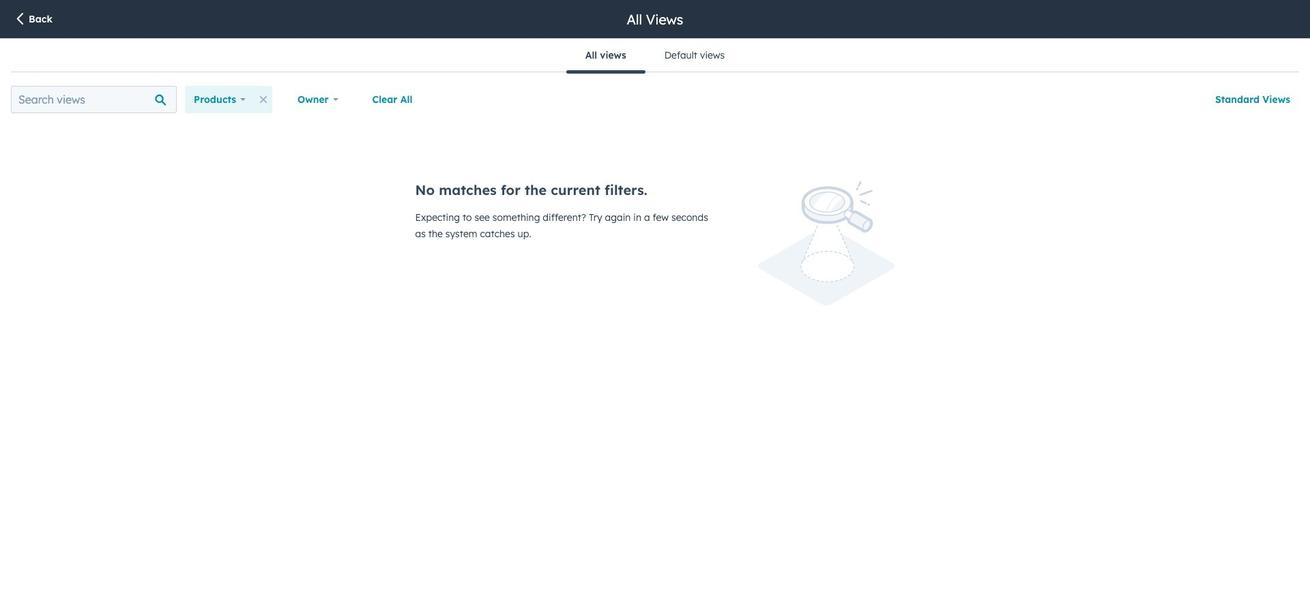Task type: vqa. For each thing, say whether or not it's contained in the screenshot.
navigation
yes



Task type: locate. For each thing, give the bounding box(es) containing it.
navigation
[[566, 39, 744, 73]]

Search views search field
[[11, 86, 177, 113]]



Task type: describe. For each thing, give the bounding box(es) containing it.
page section element
[[0, 0, 1310, 38]]



